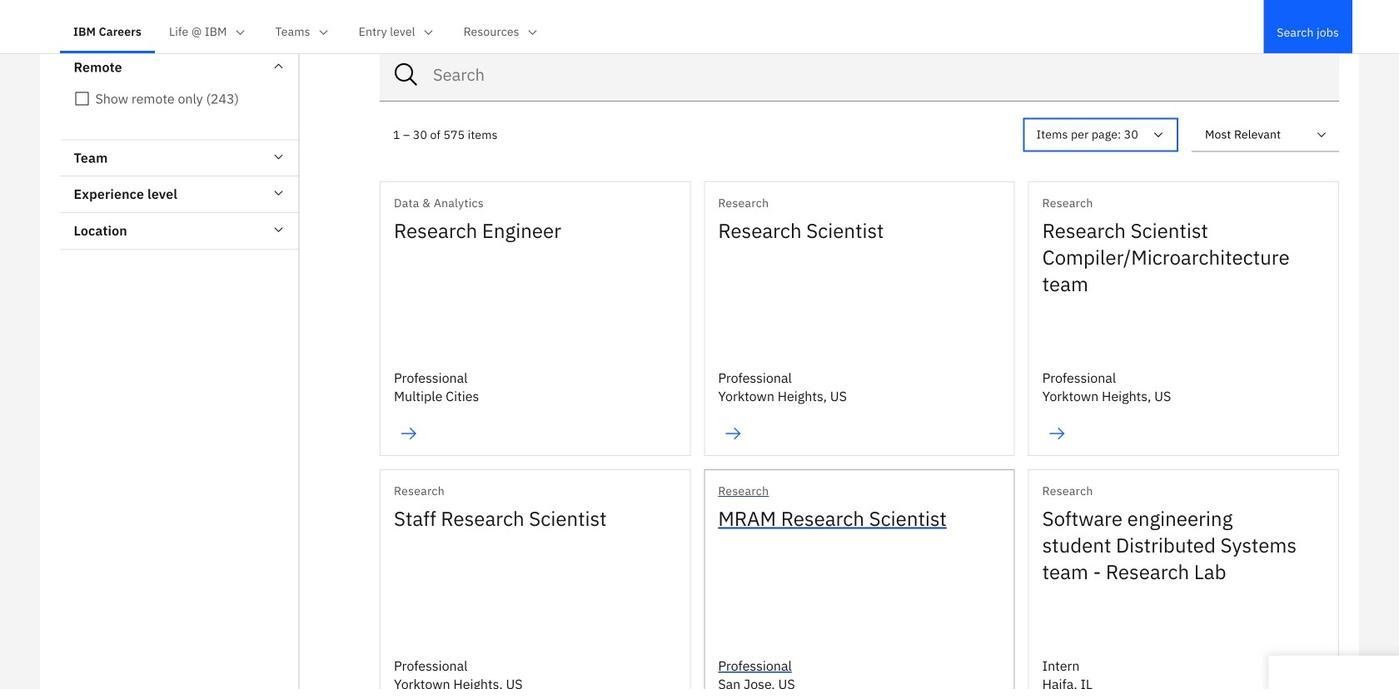 Task type: describe. For each thing, give the bounding box(es) containing it.
open cookie preferences modal section
[[1269, 656, 1400, 690]]



Task type: vqa. For each thing, say whether or not it's contained in the screenshot.
Your privacy choices element
no



